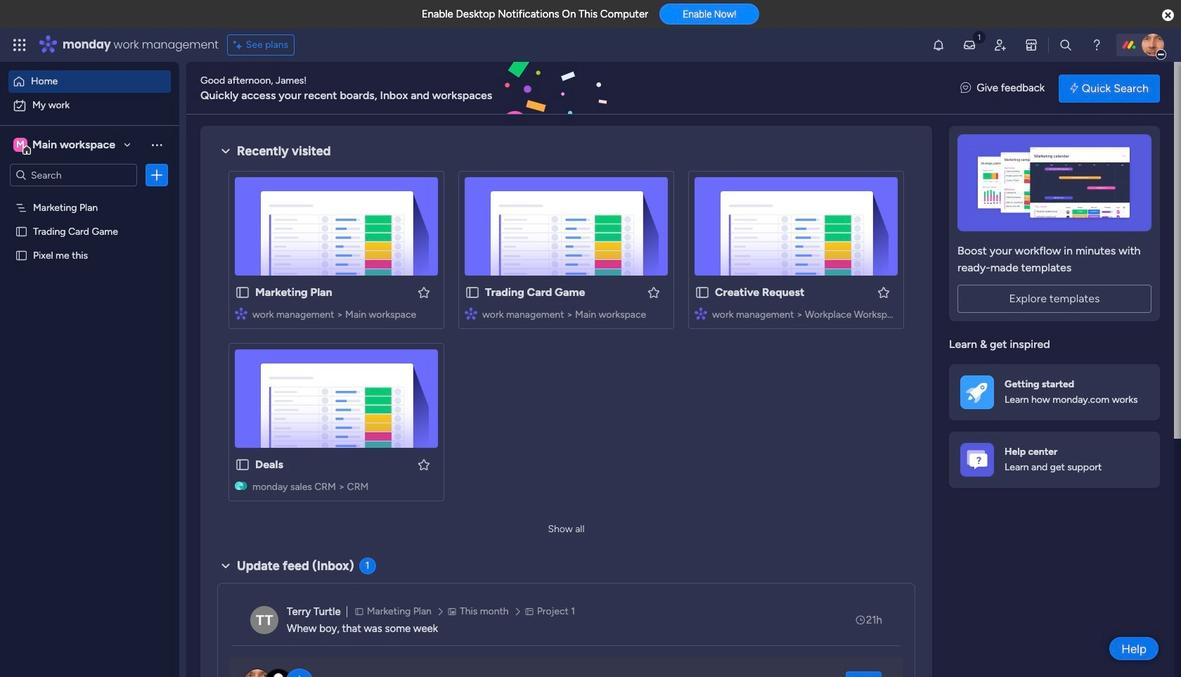 Task type: describe. For each thing, give the bounding box(es) containing it.
templates image image
[[962, 134, 1148, 231]]

terry turtle image
[[250, 606, 279, 635]]

select product image
[[13, 38, 27, 52]]

1 vertical spatial add to favorites image
[[417, 458, 431, 472]]

dapulse close image
[[1163, 8, 1175, 23]]

1 element
[[359, 558, 376, 575]]

2 add to favorites image from the left
[[647, 285, 661, 299]]

workspace selection element
[[13, 136, 118, 155]]

help image
[[1090, 38, 1105, 52]]

workspace options image
[[150, 138, 164, 152]]

1 image
[[974, 29, 986, 45]]

monday marketplace image
[[1025, 38, 1039, 52]]

update feed image
[[963, 38, 977, 52]]

options image
[[150, 168, 164, 182]]

see plans image
[[233, 37, 246, 53]]

0 vertical spatial option
[[8, 70, 171, 93]]

v2 user feedback image
[[961, 80, 972, 96]]

help center element
[[950, 432, 1161, 488]]

1 add to favorites image from the left
[[417, 285, 431, 299]]



Task type: locate. For each thing, give the bounding box(es) containing it.
1 horizontal spatial add to favorites image
[[647, 285, 661, 299]]

quick search results list box
[[217, 160, 916, 519]]

public board image
[[15, 248, 28, 262], [235, 285, 250, 300], [695, 285, 711, 300], [235, 457, 250, 473]]

invite members image
[[994, 38, 1008, 52]]

james peterson image
[[1143, 34, 1165, 56]]

0 vertical spatial public board image
[[15, 224, 28, 238]]

component image
[[465, 307, 478, 320]]

getting started element
[[950, 364, 1161, 420]]

public board image
[[15, 224, 28, 238], [465, 285, 481, 300]]

0 horizontal spatial add to favorites image
[[417, 458, 431, 472]]

1 horizontal spatial add to favorites image
[[877, 285, 891, 299]]

list box
[[0, 192, 179, 457]]

option
[[8, 70, 171, 93], [8, 94, 171, 117], [0, 195, 179, 197]]

search everything image
[[1060, 38, 1074, 52]]

Search in workspace field
[[30, 167, 117, 183]]

1 vertical spatial option
[[8, 94, 171, 117]]

close update feed (inbox) image
[[217, 558, 234, 575]]

0 horizontal spatial public board image
[[15, 224, 28, 238]]

component image
[[695, 307, 708, 320]]

1 vertical spatial public board image
[[465, 285, 481, 300]]

notifications image
[[932, 38, 946, 52]]

0 vertical spatial add to favorites image
[[877, 285, 891, 299]]

workspace image
[[13, 137, 27, 153]]

2 vertical spatial option
[[0, 195, 179, 197]]

add to favorites image
[[417, 285, 431, 299], [647, 285, 661, 299]]

close recently visited image
[[217, 143, 234, 160]]

0 horizontal spatial add to favorites image
[[417, 285, 431, 299]]

1 horizontal spatial public board image
[[465, 285, 481, 300]]

v2 bolt switch image
[[1071, 81, 1079, 96]]

add to favorites image
[[877, 285, 891, 299], [417, 458, 431, 472]]



Task type: vqa. For each thing, say whether or not it's contained in the screenshot.
topmost the Options icon
no



